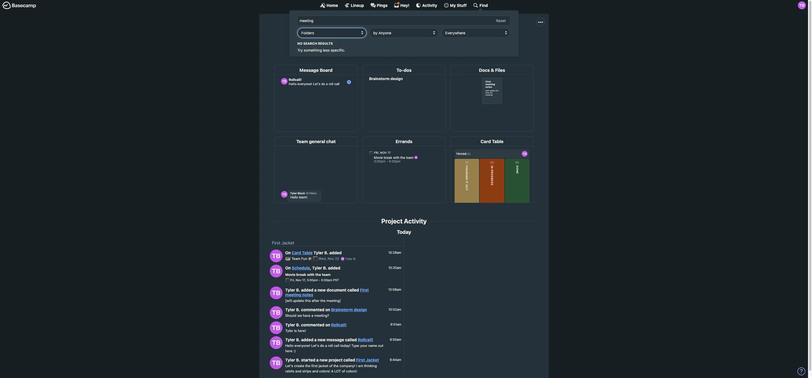 Task type: locate. For each thing, give the bounding box(es) containing it.
my
[[450, 3, 456, 8]]

0 vertical spatial company!
[[371, 37, 390, 41]]

b. up "tyler is here!"
[[296, 323, 300, 328]]

create down started
[[294, 364, 304, 368]]

on
[[325, 308, 330, 313], [325, 323, 330, 328]]

1 horizontal spatial i
[[391, 37, 392, 41]]

table
[[302, 251, 313, 256]]

colors!
[[457, 37, 470, 41], [489, 37, 502, 41], [319, 369, 330, 374], [346, 369, 357, 374]]

0 horizontal spatial rabits
[[285, 369, 294, 374]]

jacket up the try something less specific. alert
[[401, 25, 427, 35]]

0 vertical spatial thinking
[[400, 37, 415, 41]]

am
[[393, 37, 399, 41], [358, 364, 363, 368]]

people on this project element
[[415, 42, 430, 59]]

schedule
[[292, 266, 310, 271]]

tyler black image
[[798, 1, 806, 9], [270, 250, 283, 263], [270, 307, 283, 320], [270, 322, 283, 335], [270, 337, 283, 350]]

tyler black image for tyler b. added
[[270, 250, 283, 263]]

0 horizontal spatial lot
[[334, 369, 341, 374]]

new up let's create the first jacket of the company! i am thinking rabits and strips and colors! a lot of colors!
[[320, 358, 328, 363]]

we
[[297, 314, 302, 318]]

0 vertical spatial create
[[317, 37, 329, 41]]

create
[[317, 37, 329, 41], [294, 364, 304, 368]]

let's down here
[[285, 364, 293, 368]]

0 vertical spatial new
[[318, 288, 326, 293]]

rollcall! link down brainstorm
[[331, 323, 347, 328]]

1 vertical spatial thinking
[[364, 364, 377, 368]]

tyler right the 22
[[345, 257, 352, 261]]

1 vertical spatial rabits
[[285, 369, 294, 374]]

tyler is here!
[[285, 329, 306, 333]]

today
[[397, 229, 411, 235]]

first
[[381, 25, 399, 35], [272, 241, 280, 246], [360, 288, 369, 293], [356, 358, 365, 363]]

0 horizontal spatial rollcall! link
[[331, 323, 347, 328]]

1 horizontal spatial jacket
[[366, 358, 379, 363]]

0 vertical spatial rollcall!
[[331, 323, 347, 328]]

1 vertical spatial jacket
[[282, 241, 294, 246]]

jacket inside first jacket let's create the first jacket of the company! i am thinking rabits and strips and colors! a lot of colors!
[[346, 37, 357, 41]]

1 vertical spatial create
[[294, 364, 304, 368]]

0 horizontal spatial a
[[331, 369, 333, 374]]

0 horizontal spatial company!
[[340, 364, 355, 368]]

called for document
[[347, 288, 359, 293]]

9:51am
[[390, 323, 401, 327]]

activity
[[422, 3, 437, 8], [404, 218, 427, 225]]

am down search for… search box
[[393, 37, 399, 41]]

b. for tyler b. started a new project called first jacket
[[296, 358, 300, 363]]

on down meeting?
[[325, 323, 330, 328]]

a down tyler b. commented on rollcall!
[[314, 338, 317, 343]]

0 horizontal spatial thinking
[[364, 364, 377, 368]]

1 vertical spatial rollcall! link
[[358, 338, 373, 343]]

project
[[381, 218, 403, 225]]

let's up search
[[306, 37, 315, 41]]

movie
[[285, 273, 296, 277]]

tyler
[[314, 251, 324, 256], [345, 257, 352, 261], [312, 266, 322, 271], [285, 288, 295, 293], [285, 308, 295, 313], [285, 323, 295, 328], [285, 329, 293, 333], [285, 338, 295, 343], [285, 358, 295, 363]]

2 vertical spatial called
[[344, 358, 355, 363]]

tyler for tyler b. started a new project called first jacket
[[285, 358, 295, 363]]

on up meeting?
[[325, 308, 330, 313]]

10:20am element
[[389, 266, 401, 270]]

b. left started
[[296, 358, 300, 363]]

1 horizontal spatial jacket
[[346, 37, 357, 41]]

b. for tyler b.
[[353, 257, 356, 261]]

first inside first meeting notes
[[360, 288, 369, 293]]

10:02am
[[389, 308, 401, 312]]

new for message
[[318, 338, 326, 343]]

0 vertical spatial activity
[[422, 3, 437, 8]]

jacket inside let's create the first jacket of the company! i am thinking rabits and strips and colors! a lot of colors!
[[319, 364, 328, 368]]

thinking up people on this project 'element'
[[400, 37, 415, 41]]

rollcall!
[[331, 323, 347, 328], [358, 338, 373, 343]]

0 vertical spatial am
[[393, 37, 399, 41]]

new down -
[[318, 288, 326, 293]]

jacket
[[401, 25, 427, 35], [282, 241, 294, 246], [366, 358, 379, 363]]

a inside first jacket let's create the first jacket of the company! i am thinking rabits and strips and colors! a lot of colors!
[[471, 37, 474, 41]]

0 vertical spatial rollcall! link
[[331, 323, 347, 328]]

rabits up people on this project 'element'
[[417, 37, 427, 41]]

called right project
[[344, 358, 355, 363]]

0 vertical spatial on
[[285, 251, 291, 256]]

1 vertical spatial jacket
[[319, 364, 328, 368]]

1 vertical spatial a
[[331, 369, 333, 374]]

2 vertical spatial new
[[320, 358, 328, 363]]

rollcall! down brainstorm
[[331, 323, 347, 328]]

tyler up should
[[285, 308, 295, 313]]

None reset field
[[494, 17, 509, 24]]

i
[[391, 37, 392, 41], [356, 364, 357, 368]]

am down your at the bottom left of page
[[358, 364, 363, 368]]

2 on from the top
[[285, 266, 291, 271]]

rabits
[[417, 37, 427, 41], [285, 369, 294, 374]]

2 on from the top
[[325, 323, 330, 328]]

rabits down here
[[285, 369, 294, 374]]

1 commented from the top
[[301, 308, 324, 313]]

9:50am
[[390, 338, 401, 342]]

everyone!
[[295, 344, 310, 348]]

0 horizontal spatial jacket
[[282, 241, 294, 246]]

hey!
[[401, 3, 410, 8]]

a right have
[[312, 314, 313, 318]]

0 vertical spatial first jacket link
[[272, 241, 294, 246]]

started
[[301, 358, 315, 363]]

0 horizontal spatial am
[[358, 364, 363, 368]]

tyler for tyler b. commented on brainstorm design
[[285, 308, 295, 313]]

rabits inside first jacket let's create the first jacket of the company! i am thinking rabits and strips and colors! a lot of colors!
[[417, 37, 427, 41]]

a inside hello everyone! let's do a roll call today! type your name out here :)
[[325, 344, 327, 348]]

tyler down fri,
[[285, 288, 295, 293]]

1 vertical spatial new
[[318, 338, 326, 343]]

activity up the today
[[404, 218, 427, 225]]

on
[[285, 251, 291, 256], [285, 266, 291, 271]]

1 horizontal spatial am
[[393, 37, 399, 41]]

lineup
[[351, 3, 364, 8]]

first inside first jacket let's create the first jacket of the company! i am thinking rabits and strips and colors! a lot of colors!
[[381, 25, 399, 35]]

called right document on the left of the page
[[347, 288, 359, 293]]

0 horizontal spatial first
[[311, 364, 318, 368]]

b. for tyler b. commented on rollcall!
[[296, 323, 300, 328]]

break
[[296, 273, 306, 277]]

tyler b.
[[345, 257, 356, 261]]

0 horizontal spatial i
[[356, 364, 357, 368]]

company! inside first jacket let's create the first jacket of the company! i am thinking rabits and strips and colors! a lot of colors!
[[371, 37, 390, 41]]

call
[[334, 344, 339, 348]]

1 horizontal spatial rabits
[[417, 37, 427, 41]]

0 vertical spatial let's
[[306, 37, 315, 41]]

fri,
[[290, 279, 295, 282]]

0 horizontal spatial rollcall!
[[331, 323, 347, 328]]

first jacket link down your at the bottom left of page
[[356, 358, 379, 363]]

i inside first jacket let's create the first jacket of the company! i am thinking rabits and strips and colors! a lot of colors!
[[391, 37, 392, 41]]

0 vertical spatial nov
[[328, 257, 334, 261]]

1 horizontal spatial nov
[[328, 257, 334, 261]]

1 horizontal spatial create
[[317, 37, 329, 41]]

0 horizontal spatial first jacket link
[[272, 241, 294, 246]]

added down 17,
[[301, 288, 313, 293]]

let's left 'do' on the left bottom of the page
[[311, 344, 319, 348]]

0 horizontal spatial create
[[294, 364, 304, 368]]

b. right the 22
[[353, 257, 356, 261]]

b. up wed, nov 22
[[324, 251, 329, 256]]

1 horizontal spatial lot
[[475, 37, 483, 41]]

9:44am element
[[390, 358, 401, 362]]

thinking down name on the bottom left of page
[[364, 364, 377, 368]]

jacket down name on the bottom left of page
[[366, 358, 379, 363]]

jacket for first jacket
[[282, 241, 294, 246]]

b. for tyler b. added a new document called
[[296, 288, 300, 293]]

try
[[298, 48, 303, 52]]

tyler down here
[[285, 358, 295, 363]]

called up type
[[345, 338, 357, 343]]

1 horizontal spatial company!
[[371, 37, 390, 41]]

0 horizontal spatial jacket
[[319, 364, 328, 368]]

i down type
[[356, 364, 357, 368]]

i down search for… search box
[[391, 37, 392, 41]]

on left card
[[285, 251, 291, 256]]

rollcall! link up your at the bottom left of page
[[358, 338, 373, 343]]

0 vertical spatial called
[[347, 288, 359, 293]]

strips inside let's create the first jacket of the company! i am thinking rabits and strips and colors! a lot of colors!
[[302, 369, 311, 374]]

first down started
[[311, 364, 318, 368]]

the
[[330, 37, 336, 41], [363, 37, 370, 41], [315, 273, 321, 277], [320, 299, 326, 303], [305, 364, 310, 368], [334, 364, 339, 368]]

pings button
[[370, 3, 388, 8]]

do
[[320, 344, 324, 348]]

2 commented from the top
[[301, 323, 324, 328]]

thinking inside let's create the first jacket of the company! i am thinking rabits and strips and colors! a lot of colors!
[[364, 364, 377, 368]]

here!
[[298, 329, 306, 333]]

1 vertical spatial company!
[[340, 364, 355, 368]]

added up the 22
[[329, 251, 342, 256]]

1 horizontal spatial first
[[337, 37, 345, 41]]

b. up update
[[296, 288, 300, 293]]

1 vertical spatial commented
[[301, 323, 324, 328]]

hello everyone! let's do a roll call today! type your name out here :)
[[285, 344, 383, 353]]

tyler for tyler b.
[[345, 257, 352, 261]]

Search for… search field
[[298, 16, 511, 26]]

tyler up is
[[285, 323, 295, 328]]

1 horizontal spatial a
[[471, 37, 474, 41]]

commented down "should we have a meeting?"
[[301, 323, 324, 328]]

create up 'results'
[[317, 37, 329, 41]]

0 vertical spatial lot
[[475, 37, 483, 41]]

search
[[303, 41, 317, 45]]

should
[[285, 314, 297, 318]]

activity left "my"
[[422, 3, 437, 8]]

0 vertical spatial strips
[[437, 37, 448, 41]]

tyler black image for tyler b. commented on rollcall!
[[270, 322, 283, 335]]

company!
[[371, 37, 390, 41], [340, 364, 355, 368]]

2 horizontal spatial jacket
[[401, 25, 427, 35]]

jacket
[[346, 37, 357, 41], [319, 364, 328, 368]]

commented
[[301, 308, 324, 313], [301, 323, 324, 328]]

rollcall! up your at the bottom left of page
[[358, 338, 373, 343]]

message
[[327, 338, 344, 343]]

project
[[329, 358, 343, 363]]

on up movie
[[285, 266, 291, 271]]

a right the notes
[[314, 288, 317, 293]]

1 horizontal spatial rollcall!
[[358, 338, 373, 343]]

1 vertical spatial rollcall!
[[358, 338, 373, 343]]

0 vertical spatial jacket
[[401, 25, 427, 35]]

1 horizontal spatial strips
[[437, 37, 448, 41]]

1 vertical spatial nov
[[296, 279, 301, 282]]

1 vertical spatial strips
[[302, 369, 311, 374]]

meeting
[[285, 293, 301, 297]]

new
[[318, 288, 326, 293], [318, 338, 326, 343], [320, 358, 328, 363]]

new up 'do' on the left bottom of the page
[[318, 338, 326, 343]]

fun
[[301, 257, 307, 261]]

create inside let's create the first jacket of the company! i am thinking rabits and strips and colors! a lot of colors!
[[294, 364, 304, 368]]

1 on from the top
[[285, 251, 291, 256]]

first jacket link up card
[[272, 241, 294, 246]]

9:44am
[[390, 358, 401, 362]]

1 horizontal spatial thinking
[[400, 37, 415, 41]]

first
[[337, 37, 345, 41], [311, 364, 318, 368]]

a for message
[[314, 338, 317, 343]]

tyler black image for tyler b. added a new message called rollcall!
[[270, 337, 283, 350]]

1 vertical spatial let's
[[311, 344, 319, 348]]

0 horizontal spatial nov
[[296, 279, 301, 282]]

let's
[[306, 37, 315, 41], [311, 344, 319, 348], [285, 364, 293, 368]]

card table link
[[292, 251, 313, 256]]

0 vertical spatial i
[[391, 37, 392, 41]]

1 vertical spatial on
[[325, 323, 330, 328]]

1 vertical spatial am
[[358, 364, 363, 368]]

2 vertical spatial jacket
[[366, 358, 379, 363]]

b. for tyler b. commented on brainstorm design
[[296, 308, 300, 313]]

first up specific.
[[337, 37, 345, 41]]

1 vertical spatial on
[[285, 266, 291, 271]]

1 vertical spatial first
[[311, 364, 318, 368]]

added up everyone!
[[301, 338, 313, 343]]

nov inside the 'movie break with the team fri, nov 17, 3:00pm -     5:00pm pst'
[[296, 279, 301, 282]]

a for document
[[314, 288, 317, 293]]

on for on schedule ,       tyler b. added
[[285, 266, 291, 271]]

meeting]
[[327, 299, 341, 303]]

1 horizontal spatial rollcall! link
[[358, 338, 373, 343]]

let's inside hello everyone! let's do a roll call today! type your name out here :)
[[311, 344, 319, 348]]

b.
[[324, 251, 329, 256], [353, 257, 356, 261], [323, 266, 327, 271], [296, 288, 300, 293], [296, 308, 300, 313], [296, 323, 300, 328], [296, 338, 300, 343], [296, 358, 300, 363]]

let's inside first jacket let's create the first jacket of the company! i am thinking rabits and strips and colors! a lot of colors!
[[306, 37, 315, 41]]

nov left the 22
[[328, 257, 334, 261]]

b. up everyone!
[[296, 338, 300, 343]]

0 vertical spatial a
[[471, 37, 474, 41]]

first inside let's create the first jacket of the company! i am thinking rabits and strips and colors! a lot of colors!
[[311, 364, 318, 368]]

jacket up card
[[282, 241, 294, 246]]

tyler up the hello
[[285, 338, 295, 343]]

9:50am element
[[390, 338, 401, 342]]

tyler black image for on
[[270, 265, 283, 278]]

first for first meeting notes
[[360, 288, 369, 293]]

1 vertical spatial lot
[[334, 369, 341, 374]]

commented up "should we have a meeting?"
[[301, 308, 324, 313]]

strips
[[437, 37, 448, 41], [302, 369, 311, 374]]

0 horizontal spatial strips
[[302, 369, 311, 374]]

1 vertical spatial i
[[356, 364, 357, 368]]

0 vertical spatial rabits
[[417, 37, 427, 41]]

added
[[329, 251, 342, 256], [328, 266, 340, 271], [301, 288, 313, 293], [301, 338, 313, 343]]

1 on from the top
[[325, 308, 330, 313]]

nov left 17,
[[296, 279, 301, 282]]

nov
[[328, 257, 334, 261], [296, 279, 301, 282]]

[will
[[285, 299, 292, 303]]

tyler b. started a new project called first jacket
[[285, 358, 379, 363]]

tyler black image
[[341, 257, 345, 261], [270, 265, 283, 278], [270, 287, 283, 300], [270, 357, 283, 370]]

a
[[314, 288, 317, 293], [312, 314, 313, 318], [314, 338, 317, 343], [325, 344, 327, 348], [316, 358, 319, 363]]

0 vertical spatial first
[[337, 37, 345, 41]]

0 vertical spatial jacket
[[346, 37, 357, 41]]

0 vertical spatial commented
[[301, 308, 324, 313]]

0 vertical spatial on
[[325, 308, 330, 313]]

a right started
[[316, 358, 319, 363]]

b. up we
[[296, 308, 300, 313]]

1 vertical spatial called
[[345, 338, 357, 343]]

brainstorm design link
[[331, 308, 367, 313]]

thinking
[[400, 37, 415, 41], [364, 364, 377, 368]]

2 vertical spatial let's
[[285, 364, 293, 368]]

on schedule ,       tyler b. added
[[285, 266, 340, 271]]

company! inside let's create the first jacket of the company! i am thinking rabits and strips and colors! a lot of colors!
[[340, 364, 355, 368]]

a
[[471, 37, 474, 41], [331, 369, 333, 374]]

tyler for tyler b. commented on rollcall!
[[285, 323, 295, 328]]

tyler left is
[[285, 329, 293, 333]]

1 vertical spatial first jacket link
[[356, 358, 379, 363]]

a right 'do' on the left bottom of the page
[[325, 344, 327, 348]]

jacket inside first jacket let's create the first jacket of the company! i am thinking rabits and strips and colors! a lot of colors!
[[401, 25, 427, 35]]



Task type: describe. For each thing, give the bounding box(es) containing it.
tyler up wed,
[[314, 251, 324, 256]]

new for project
[[320, 358, 328, 363]]

[will update this after the meeting]
[[285, 299, 341, 303]]

update
[[293, 299, 304, 303]]

strips inside first jacket let's create the first jacket of the company! i am thinking rabits and strips and colors! a lot of colors!
[[437, 37, 448, 41]]

a inside let's create the first jacket of the company! i am thinking rabits and strips and colors! a lot of colors!
[[331, 369, 333, 374]]

this
[[305, 299, 311, 303]]

called for message
[[345, 338, 357, 343]]

5:00pm
[[321, 279, 332, 282]]

on for on card table tyler b. added
[[285, 251, 291, 256]]

3:00pm
[[307, 279, 318, 282]]

b. for tyler b. added a new message called rollcall!
[[296, 338, 300, 343]]

home
[[327, 3, 338, 8]]

design
[[354, 308, 367, 313]]

10:28am element
[[388, 251, 401, 255]]

type
[[351, 344, 359, 348]]

pst
[[333, 279, 339, 282]]

tyler for tyler b. added a new message called rollcall!
[[285, 338, 295, 343]]

first for first jacket let's create the first jacket of the company! i am thinking rabits and strips and colors! a lot of colors!
[[381, 25, 399, 35]]

on card table tyler b. added
[[285, 251, 342, 256]]

name
[[368, 344, 377, 348]]

wed,
[[319, 257, 327, 261]]

b. up the team
[[323, 266, 327, 271]]

tyler for tyler is here!
[[285, 329, 293, 333]]

stuff
[[457, 3, 467, 8]]

brainstorm
[[331, 308, 353, 313]]

tyler right the ,
[[312, 266, 322, 271]]

10:28am
[[388, 251, 401, 255]]

10:02am element
[[389, 308, 401, 312]]

first meeting notes
[[285, 288, 369, 297]]

out
[[378, 344, 383, 348]]

first jacket let's create the first jacket of the company! i am thinking rabits and strips and colors! a lot of colors!
[[306, 25, 502, 41]]

first inside first jacket let's create the first jacket of the company! i am thinking rabits and strips and colors! a lot of colors!
[[337, 37, 345, 41]]

1 vertical spatial activity
[[404, 218, 427, 225]]

hey! button
[[394, 2, 410, 8]]

something
[[304, 48, 322, 52]]

switch accounts image
[[2, 1, 36, 10]]

on for rollcall!
[[325, 323, 330, 328]]

with
[[307, 273, 315, 277]]

first meeting notes link
[[285, 288, 369, 297]]

10:08am element
[[388, 288, 401, 292]]

22
[[335, 257, 339, 261]]

added down the 22
[[328, 266, 340, 271]]

am inside let's create the first jacket of the company! i am thinking rabits and strips and colors! a lot of colors!
[[358, 364, 363, 368]]

is
[[294, 329, 297, 333]]

rabits inside let's create the first jacket of the company! i am thinking rabits and strips and colors! a lot of colors!
[[285, 369, 294, 374]]

commented for rollcall!
[[301, 323, 324, 328]]

roll
[[328, 344, 333, 348]]

let's for first
[[306, 37, 315, 41]]

17,
[[302, 279, 306, 282]]

find
[[480, 3, 488, 8]]

,
[[310, 266, 311, 271]]

activity inside main 'element'
[[422, 3, 437, 8]]

lot inside let's create the first jacket of the company! i am thinking rabits and strips and colors! a lot of colors!
[[334, 369, 341, 374]]

called for project
[[344, 358, 355, 363]]

have
[[303, 314, 311, 318]]

no
[[298, 41, 303, 45]]

first jacket
[[272, 241, 294, 246]]

jacket for first jacket let's create the first jacket of the company! i am thinking rabits and strips and colors! a lot of colors!
[[401, 25, 427, 35]]

commented for brainstorm design
[[301, 308, 324, 313]]

thinking inside first jacket let's create the first jacket of the company! i am thinking rabits and strips and colors! a lot of colors!
[[400, 37, 415, 41]]

rollcall! link for tyler b. added a new message called
[[358, 338, 373, 343]]

card
[[292, 251, 301, 256]]

the inside the 'movie break with the team fri, nov 17, 3:00pm -     5:00pm pst'
[[315, 273, 321, 277]]

schedule link
[[292, 266, 310, 271]]

tyler black image for tyler b. commented on brainstorm design
[[270, 307, 283, 320]]

tyler b. commented on rollcall!
[[285, 323, 347, 328]]

10:20am
[[389, 266, 401, 270]]

let's inside let's create the first jacket of the company! i am thinking rabits and strips and colors! a lot of colors!
[[285, 364, 293, 368]]

i inside let's create the first jacket of the company! i am thinking rabits and strips and colors! a lot of colors!
[[356, 364, 357, 368]]

am inside first jacket let's create the first jacket of the company! i am thinking rabits and strips and colors! a lot of colors!
[[393, 37, 399, 41]]

team
[[322, 273, 331, 277]]

should we have a meeting?
[[285, 314, 329, 318]]

lineup link
[[345, 3, 364, 8]]

main element
[[0, 0, 808, 57]]

hello
[[285, 344, 294, 348]]

my stuff
[[450, 3, 467, 8]]

no search results try something less specific.
[[298, 41, 345, 52]]

tyler b. added a new message called rollcall!
[[285, 338, 373, 343]]

:)
[[293, 349, 296, 353]]

team fun
[[292, 257, 308, 261]]

movie break with the team link
[[285, 273, 331, 277]]

specific.
[[331, 48, 345, 52]]

less
[[323, 48, 330, 52]]

new for document
[[318, 288, 326, 293]]

10:08am
[[388, 288, 401, 292]]

wed, nov 22
[[319, 257, 340, 261]]

document
[[327, 288, 346, 293]]

my stuff button
[[444, 3, 467, 8]]

-
[[319, 279, 320, 282]]

pings
[[377, 3, 388, 8]]

find button
[[473, 3, 488, 8]]

lot inside first jacket let's create the first jacket of the company! i am thinking rabits and strips and colors! a lot of colors!
[[475, 37, 483, 41]]

on for brainstorm
[[325, 308, 330, 313]]

try something less specific. alert
[[298, 41, 511, 53]]

1 horizontal spatial first jacket link
[[356, 358, 379, 363]]

today!
[[340, 344, 351, 348]]

tyler black image for tyler b. added a new document called
[[270, 287, 283, 300]]

activity link
[[416, 3, 437, 8]]

first for first jacket
[[272, 241, 280, 246]]

a for project
[[316, 358, 319, 363]]

create inside first jacket let's create the first jacket of the company! i am thinking rabits and strips and colors! a lot of colors!
[[317, 37, 329, 41]]

none reset field inside main 'element'
[[494, 17, 509, 24]]

rollcall! link for tyler b. commented on
[[331, 323, 347, 328]]

tyler for tyler b. added a new document called
[[285, 288, 295, 293]]

meeting?
[[314, 314, 329, 318]]

tyler b. commented on brainstorm design
[[285, 308, 367, 313]]

team
[[292, 257, 300, 261]]

movie break with the team fri, nov 17, 3:00pm -     5:00pm pst
[[285, 273, 339, 282]]

notes
[[302, 293, 313, 297]]

let's for hello
[[311, 344, 319, 348]]

project activity
[[381, 218, 427, 225]]

tyler b. added a new document called
[[285, 288, 360, 293]]

after
[[312, 299, 319, 303]]

here
[[285, 349, 293, 353]]

results
[[318, 41, 333, 45]]

your
[[360, 344, 367, 348]]

tyler black image for tyler b. started a new project called
[[270, 357, 283, 370]]

9:51am element
[[390, 323, 401, 327]]

home link
[[320, 3, 338, 8]]



Task type: vqa. For each thing, say whether or not it's contained in the screenshot.
the left Someone's
no



